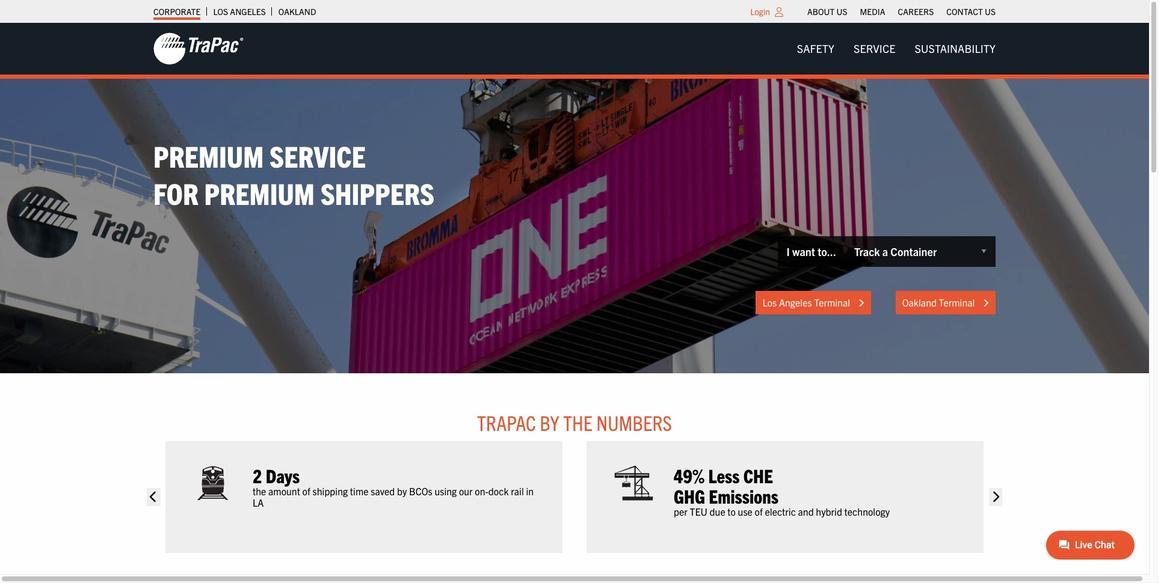 Task type: locate. For each thing, give the bounding box(es) containing it.
solid image
[[859, 299, 865, 308], [983, 299, 989, 308], [989, 489, 1003, 507]]

to...
[[818, 245, 836, 259]]

los inside "los angeles terminal" link
[[763, 297, 777, 309]]

oakland inside oakland terminal link
[[902, 297, 937, 309]]

1 vertical spatial los
[[763, 297, 777, 309]]

1 horizontal spatial of
[[755, 506, 763, 518]]

emissions
[[709, 484, 779, 508]]

menu bar containing safety
[[788, 37, 1006, 61]]

0 horizontal spatial los
[[213, 6, 228, 17]]

corporate link
[[153, 3, 201, 20]]

1 vertical spatial menu bar
[[788, 37, 1006, 61]]

0 vertical spatial los
[[213, 6, 228, 17]]

service link
[[844, 37, 905, 61]]

amount
[[268, 485, 300, 497]]

1 us from the left
[[837, 6, 848, 17]]

us right contact
[[985, 6, 996, 17]]

los angeles
[[213, 6, 266, 17]]

technology
[[845, 506, 890, 518]]

2 us from the left
[[985, 6, 996, 17]]

1 vertical spatial oakland
[[902, 297, 937, 309]]

la
[[253, 497, 264, 509]]

bcos
[[409, 485, 433, 497]]

1 horizontal spatial oakland
[[902, 297, 937, 309]]

los angeles terminal link
[[756, 291, 871, 315]]

menu bar containing about us
[[801, 3, 1002, 20]]

0 vertical spatial oakland
[[279, 6, 316, 17]]

oakland for oakland
[[279, 6, 316, 17]]

angeles for los angeles terminal
[[779, 297, 812, 309]]

0 horizontal spatial us
[[837, 6, 848, 17]]

1 horizontal spatial terminal
[[939, 297, 975, 309]]

shipping
[[313, 485, 348, 497]]

due
[[710, 506, 726, 518]]

contact us link
[[947, 3, 996, 20]]

days
[[266, 464, 300, 487]]

ghg
[[674, 484, 705, 508]]

angeles
[[230, 6, 266, 17], [779, 297, 812, 309]]

0 horizontal spatial angeles
[[230, 6, 266, 17]]

media link
[[860, 3, 885, 20]]

about us
[[808, 6, 848, 17]]

of
[[302, 485, 310, 497], [755, 506, 763, 518]]

1 vertical spatial of
[[755, 506, 763, 518]]

use
[[738, 506, 753, 518]]

of right the amount
[[302, 485, 310, 497]]

los
[[213, 6, 228, 17], [763, 297, 777, 309]]

contact us
[[947, 6, 996, 17]]

corporate image
[[153, 32, 244, 66]]

0 vertical spatial service
[[854, 42, 896, 55]]

about
[[808, 6, 835, 17]]

0 vertical spatial premium
[[153, 137, 264, 174]]

the
[[253, 485, 266, 497]]

angeles left oakland link
[[230, 6, 266, 17]]

1 horizontal spatial us
[[985, 6, 996, 17]]

0 horizontal spatial oakland
[[279, 6, 316, 17]]

che
[[744, 464, 773, 487]]

login
[[751, 6, 770, 17]]

los for los angeles terminal
[[763, 297, 777, 309]]

menu bar up service link
[[801, 3, 1002, 20]]

about us link
[[808, 3, 848, 20]]

1 vertical spatial service
[[270, 137, 366, 174]]

of inside 2 days the amount of shipping time saved by bcos using our on-dock rail in la
[[302, 485, 310, 497]]

0 horizontal spatial terminal
[[814, 297, 850, 309]]

and
[[798, 506, 814, 518]]

1 vertical spatial angeles
[[779, 297, 812, 309]]

0 vertical spatial menu bar
[[801, 3, 1002, 20]]

of inside 49% less che ghg emissions per teu due to use of electric and hybrid technology
[[755, 506, 763, 518]]

premium
[[153, 137, 264, 174], [204, 175, 315, 211]]

trapac
[[477, 410, 536, 436]]

terminal
[[814, 297, 850, 309], [939, 297, 975, 309]]

solid image inside "los angeles terminal" link
[[859, 299, 865, 308]]

0 horizontal spatial service
[[270, 137, 366, 174]]

saved
[[371, 485, 395, 497]]

menu bar
[[801, 3, 1002, 20], [788, 37, 1006, 61]]

0 vertical spatial of
[[302, 485, 310, 497]]

contact
[[947, 6, 983, 17]]

service
[[854, 42, 896, 55], [270, 137, 366, 174]]

us right about
[[837, 6, 848, 17]]

per
[[674, 506, 688, 518]]

1 horizontal spatial service
[[854, 42, 896, 55]]

solid image inside oakland terminal link
[[983, 299, 989, 308]]

numbers
[[597, 410, 672, 436]]

the
[[563, 410, 593, 436]]

want
[[793, 245, 815, 259]]

solid image
[[147, 489, 160, 507]]

1 horizontal spatial angeles
[[779, 297, 812, 309]]

service inside 'premium service for premium shippers'
[[270, 137, 366, 174]]

angeles down i
[[779, 297, 812, 309]]

49%
[[674, 464, 705, 487]]

oakland
[[279, 6, 316, 17], [902, 297, 937, 309]]

corporate
[[153, 6, 201, 17]]

of right use
[[755, 506, 763, 518]]

oakland link
[[279, 3, 316, 20]]

1 horizontal spatial los
[[763, 297, 777, 309]]

menu bar down careers link at the right top of the page
[[788, 37, 1006, 61]]

us
[[837, 6, 848, 17], [985, 6, 996, 17]]

trapac by the numbers
[[477, 410, 672, 436]]

premium service for premium shippers
[[153, 137, 435, 211]]

0 horizontal spatial of
[[302, 485, 310, 497]]

0 vertical spatial angeles
[[230, 6, 266, 17]]

los inside the los angeles link
[[213, 6, 228, 17]]

careers
[[898, 6, 934, 17]]

sustainability
[[915, 42, 996, 55]]



Task type: describe. For each thing, give the bounding box(es) containing it.
i want to...
[[787, 245, 836, 259]]

less
[[709, 464, 740, 487]]

time
[[350, 485, 369, 497]]

for
[[153, 175, 199, 211]]

service inside menu bar
[[854, 42, 896, 55]]

i
[[787, 245, 790, 259]]

1 terminal from the left
[[814, 297, 850, 309]]

careers link
[[898, 3, 934, 20]]

in
[[526, 485, 534, 497]]

electric
[[765, 506, 796, 518]]

2
[[253, 464, 262, 487]]

49% less che ghg emissions per teu due to use of electric and hybrid technology
[[674, 464, 890, 518]]

rail
[[511, 485, 524, 497]]

sustainability link
[[905, 37, 1006, 61]]

hybrid
[[816, 506, 842, 518]]

solid image for los angeles terminal
[[859, 299, 865, 308]]

by
[[397, 485, 407, 497]]

on-
[[475, 485, 489, 497]]

oakland terminal
[[902, 297, 977, 309]]

safety link
[[788, 37, 844, 61]]

solid image for oakland terminal
[[983, 299, 989, 308]]

to
[[728, 506, 736, 518]]

los for los angeles
[[213, 6, 228, 17]]

login link
[[751, 6, 770, 17]]

us for contact us
[[985, 6, 996, 17]]

our
[[459, 485, 473, 497]]

oakland terminal link
[[896, 291, 996, 315]]

shippers
[[321, 175, 435, 211]]

media
[[860, 6, 885, 17]]

us for about us
[[837, 6, 848, 17]]

2 days the amount of shipping time saved by bcos using our on-dock rail in la
[[253, 464, 534, 509]]

angeles for los angeles
[[230, 6, 266, 17]]

los angeles link
[[213, 3, 266, 20]]

1 vertical spatial premium
[[204, 175, 315, 211]]

teu
[[690, 506, 708, 518]]

2 terminal from the left
[[939, 297, 975, 309]]

dock
[[489, 485, 509, 497]]

light image
[[775, 7, 784, 17]]

by
[[540, 410, 560, 436]]

safety
[[797, 42, 835, 55]]

los angeles terminal
[[763, 297, 853, 309]]

oakland for oakland terminal
[[902, 297, 937, 309]]

using
[[435, 485, 457, 497]]



Task type: vqa. For each thing, say whether or not it's contained in the screenshot.
1985
no



